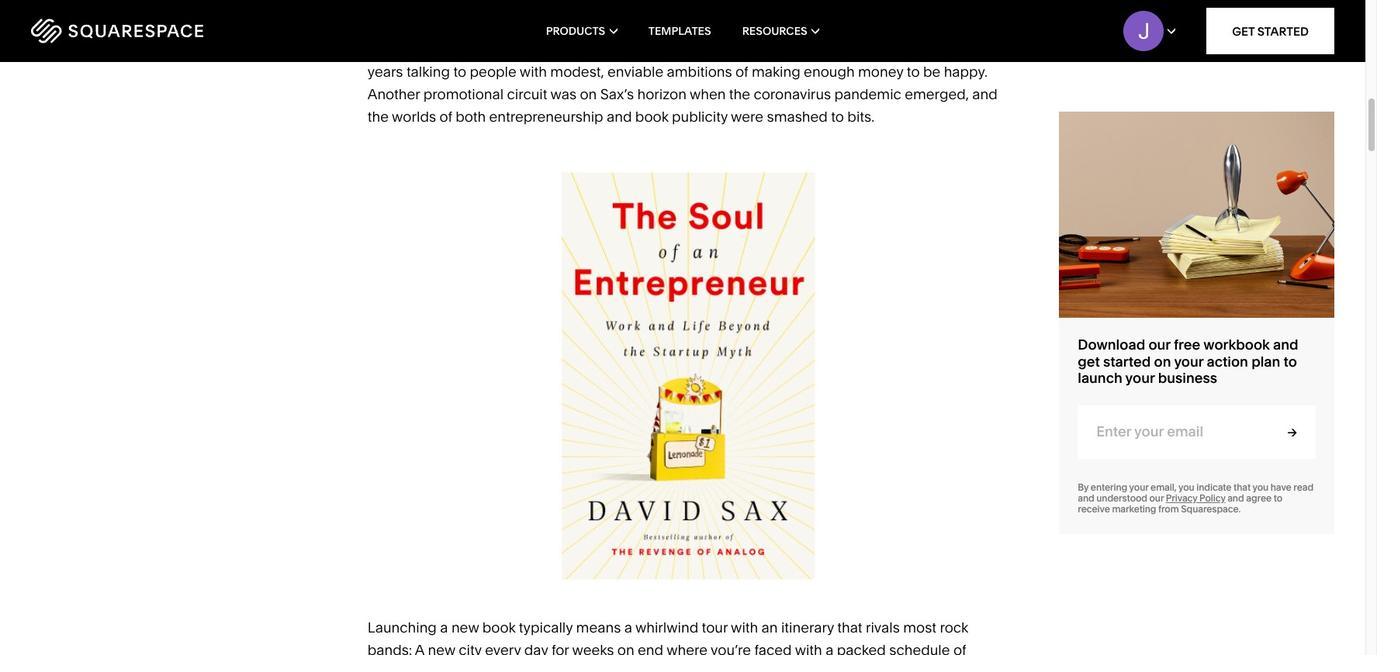 Task type: describe. For each thing, give the bounding box(es) containing it.
have
[[1271, 482, 1292, 494]]

for
[[552, 642, 569, 656]]

entrepreneurship
[[489, 108, 604, 125]]

day
[[525, 642, 548, 656]]

get started
[[1233, 24, 1309, 38]]

enviable
[[608, 63, 664, 81]]

happy.
[[944, 63, 988, 81]]

get started link
[[1207, 8, 1335, 54]]

by
[[1078, 482, 1089, 494]]

workbook
[[1204, 336, 1270, 354]]

and inside download our free workbook and get started on your action plan to launch your business
[[1274, 336, 1299, 354]]

sax's
[[601, 85, 634, 103]]

smashed
[[767, 108, 828, 125]]

that inside by entering your email, you indicate that you have read and understood our
[[1234, 482, 1251, 494]]

promotional
[[424, 85, 504, 103]]

by entering your email, you indicate that you have read and understood our
[[1078, 482, 1314, 505]]

2 horizontal spatial with
[[795, 642, 823, 656]]

launching a new book typically means a whirlwind tour with an itinerary that rivals most rock bands: a new city every day for weeks on end where you're faced with a packed schedule o
[[368, 620, 1012, 656]]

business
[[1159, 370, 1218, 388]]

2 vertical spatial of
[[440, 108, 452, 125]]

rivals
[[866, 620, 900, 638]]

and down happy.
[[973, 85, 998, 103]]

our inside download our free workbook and get started on your action plan to launch your business
[[1149, 336, 1171, 354]]

entrepreneur
[[556, 41, 642, 58]]

schedule
[[890, 642, 950, 656]]

whirlwind
[[636, 620, 699, 638]]

marketing
[[1113, 504, 1157, 516]]

his
[[674, 41, 693, 58]]

download our free workbook and get started on your action plan to launch your business
[[1078, 336, 1299, 388]]

to inside and agree         to receive marketing from squarespace.
[[1274, 493, 1283, 505]]

and up 'money'
[[879, 41, 904, 58]]

rock
[[940, 620, 969, 638]]

privacy policy link
[[1166, 493, 1226, 505]]

publicity
[[672, 108, 728, 125]]

book inside the launching a new book typically means a whirlwind tour with an itinerary that rivals most rock bands: a new city every day for weeks on end where you're faced with a packed schedule o
[[483, 620, 516, 638]]

0 horizontal spatial was
[[551, 85, 577, 103]]

city
[[459, 642, 482, 656]]

agree
[[1247, 493, 1272, 505]]

action
[[1207, 353, 1249, 371]]

a
[[415, 642, 425, 656]]

1 horizontal spatial a
[[625, 620, 632, 638]]

the mythos of the american entrepreneur was his newest investigative target, and sax had spent years talking to people with modest, enviable ambitions of making enough money to be happy. another promotional circuit was on sax's horizon when the coronavirus pandemic emerged, and the worlds of both entrepreneurship and book publicity were smashed to bits.
[[368, 41, 1003, 125]]

had
[[935, 41, 960, 58]]

circuit
[[507, 85, 548, 103]]

0 vertical spatial new
[[452, 620, 479, 638]]

pandemic
[[835, 85, 902, 103]]

emerged,
[[905, 85, 969, 103]]

understood
[[1097, 493, 1148, 505]]

weeks
[[572, 642, 614, 656]]

investigative
[[748, 41, 830, 58]]

an
[[762, 620, 778, 638]]

your inside by entering your email, you indicate that you have read and understood our
[[1130, 482, 1149, 494]]

packed
[[837, 642, 886, 656]]

sax
[[908, 41, 931, 58]]

book inside the mythos of the american entrepreneur was his newest investigative target, and sax had spent years talking to people with modest, enviable ambitions of making enough money to be happy. another promotional circuit was on sax's horizon when the coronavirus pandemic emerged, and the worlds of both entrepreneurship and book publicity were smashed to bits.
[[636, 108, 669, 125]]

entering
[[1091, 482, 1128, 494]]

started
[[1258, 24, 1309, 38]]

where
[[667, 642, 708, 656]]

newest
[[696, 41, 744, 58]]

both
[[456, 108, 486, 125]]

talking
[[407, 63, 450, 81]]

1 vertical spatial new
[[428, 642, 456, 656]]

and agree         to receive marketing from squarespace.
[[1078, 493, 1283, 516]]

1 vertical spatial with
[[731, 620, 758, 638]]

templates
[[649, 24, 711, 38]]

2 horizontal spatial the
[[729, 85, 751, 103]]

1 you from the left
[[1179, 482, 1195, 494]]

privacy
[[1166, 493, 1198, 505]]

2 you from the left
[[1253, 482, 1269, 494]]

with inside the mythos of the american entrepreneur was his newest investigative target, and sax had spent years talking to people with modest, enviable ambitions of making enough money to be happy. another promotional circuit was on sax's horizon when the coronavirus pandemic emerged, and the worlds of both entrepreneurship and book publicity were smashed to bits.
[[520, 63, 547, 81]]

on inside the launching a new book typically means a whirlwind tour with an itinerary that rivals most rock bands: a new city every day for weeks on end where you're faced with a packed schedule o
[[618, 642, 635, 656]]

enough
[[804, 63, 855, 81]]

products button
[[546, 0, 618, 62]]

on inside download our free workbook and get started on your action plan to launch your business
[[1155, 353, 1172, 371]]

get
[[1078, 353, 1100, 371]]

0 vertical spatial of
[[448, 41, 461, 58]]

spent
[[963, 41, 1000, 58]]

1 horizontal spatial was
[[645, 41, 671, 58]]

our inside by entering your email, you indicate that you have read and understood our
[[1150, 493, 1164, 505]]

were
[[731, 108, 764, 125]]

1 vertical spatial of
[[736, 63, 749, 81]]

on inside the mythos of the american entrepreneur was his newest investigative target, and sax had spent years talking to people with modest, enviable ambitions of making enough money to be happy. another promotional circuit was on sax's horizon when the coronavirus pandemic emerged, and the worlds of both entrepreneurship and book publicity were smashed to bits.
[[580, 85, 597, 103]]

end
[[638, 642, 664, 656]]



Task type: vqa. For each thing, say whether or not it's contained in the screenshot.
the right with
yes



Task type: locate. For each thing, give the bounding box(es) containing it.
the up people
[[464, 41, 485, 58]]

a right means
[[625, 620, 632, 638]]

was
[[645, 41, 671, 58], [551, 85, 577, 103]]

to left bits.
[[831, 108, 844, 125]]

0 horizontal spatial the
[[368, 108, 389, 125]]

every
[[485, 642, 521, 656]]

resources
[[743, 24, 808, 38]]

2 vertical spatial the
[[368, 108, 389, 125]]

to right agree
[[1274, 493, 1283, 505]]

1 horizontal spatial book
[[636, 108, 669, 125]]

your
[[1175, 353, 1204, 371], [1126, 370, 1155, 388], [1130, 482, 1149, 494]]

with down itinerary
[[795, 642, 823, 656]]

bands:
[[368, 642, 412, 656]]

our
[[1149, 336, 1171, 354], [1150, 493, 1164, 505]]

and inside by entering your email, you indicate that you have read and understood our
[[1078, 493, 1095, 505]]

Enter your email email field
[[1078, 406, 1265, 459]]

itinerary
[[782, 620, 834, 638]]

new
[[452, 620, 479, 638], [428, 642, 456, 656]]

and down sax's on the top left of page
[[607, 108, 632, 125]]

on left free
[[1155, 353, 1172, 371]]

you're
[[711, 642, 751, 656]]

making
[[752, 63, 801, 81]]

0 vertical spatial was
[[645, 41, 671, 58]]

2 horizontal spatial on
[[1155, 353, 1172, 371]]

and left agree
[[1228, 493, 1245, 505]]

bits.
[[848, 108, 875, 125]]

1 vertical spatial that
[[838, 620, 863, 638]]

coronavirus
[[754, 85, 831, 103]]

1 vertical spatial on
[[1155, 353, 1172, 371]]

1 vertical spatial was
[[551, 85, 577, 103]]

that right indicate
[[1234, 482, 1251, 494]]

1 vertical spatial our
[[1150, 493, 1164, 505]]

1 vertical spatial the
[[729, 85, 751, 103]]

None submit
[[1265, 406, 1316, 459]]

the down another
[[368, 108, 389, 125]]

tour
[[702, 620, 728, 638]]

download
[[1078, 336, 1146, 354]]

0 vertical spatial that
[[1234, 482, 1251, 494]]

from
[[1159, 504, 1180, 516]]

launching
[[368, 620, 437, 638]]

of right mythos
[[448, 41, 461, 58]]

to left be at right top
[[907, 63, 920, 81]]

a right 'launching'
[[440, 620, 448, 638]]

ambitions
[[667, 63, 732, 81]]

1 horizontal spatial on
[[618, 642, 635, 656]]

with
[[520, 63, 547, 81], [731, 620, 758, 638], [795, 642, 823, 656]]

you
[[1179, 482, 1195, 494], [1253, 482, 1269, 494]]

american
[[488, 41, 552, 58]]

was down modest,
[[551, 85, 577, 103]]

that inside the launching a new book typically means a whirlwind tour with an itinerary that rivals most rock bands: a new city every day for weeks on end where you're faced with a packed schedule o
[[838, 620, 863, 638]]

squarespace logo image
[[31, 19, 203, 43]]

new right a
[[428, 642, 456, 656]]

0 vertical spatial on
[[580, 85, 597, 103]]

1 horizontal spatial with
[[731, 620, 758, 638]]

book up every
[[483, 620, 516, 638]]

mythos
[[396, 41, 445, 58]]

faced
[[755, 642, 792, 656]]

people
[[470, 63, 517, 81]]

1 horizontal spatial the
[[464, 41, 485, 58]]

on
[[580, 85, 597, 103], [1155, 353, 1172, 371], [618, 642, 635, 656]]

squarespace logo link
[[31, 19, 292, 43]]

our left free
[[1149, 336, 1171, 354]]

0 horizontal spatial you
[[1179, 482, 1195, 494]]

on down modest,
[[580, 85, 597, 103]]

squarespace.
[[1182, 504, 1241, 516]]

be
[[924, 63, 941, 81]]

of down newest
[[736, 63, 749, 81]]

most
[[904, 620, 937, 638]]

0 horizontal spatial with
[[520, 63, 547, 81]]

get
[[1233, 24, 1255, 38]]

2 vertical spatial with
[[795, 642, 823, 656]]

privacy policy
[[1166, 493, 1226, 505]]

2 vertical spatial on
[[618, 642, 635, 656]]

email,
[[1151, 482, 1177, 494]]

1 horizontal spatial you
[[1253, 482, 1269, 494]]

when
[[690, 85, 726, 103]]

that up packed
[[838, 620, 863, 638]]

target,
[[833, 41, 876, 58]]

your left "action"
[[1175, 353, 1204, 371]]

0 vertical spatial with
[[520, 63, 547, 81]]

0 vertical spatial book
[[636, 108, 669, 125]]

receive
[[1078, 504, 1110, 516]]

plan
[[1252, 353, 1281, 371]]

policy
[[1200, 493, 1226, 505]]

0 horizontal spatial on
[[580, 85, 597, 103]]

means
[[576, 620, 621, 638]]

was left his
[[645, 41, 671, 58]]

0 horizontal spatial that
[[838, 620, 863, 638]]

years
[[368, 63, 403, 81]]

horizon
[[638, 85, 687, 103]]

typically
[[519, 620, 573, 638]]

resources button
[[743, 0, 820, 62]]

0 horizontal spatial book
[[483, 620, 516, 638]]

to up promotional
[[454, 63, 467, 81]]

book down the horizon
[[636, 108, 669, 125]]

the
[[368, 41, 392, 58]]

to right plan
[[1284, 353, 1298, 371]]

started
[[1104, 353, 1151, 371]]

our left privacy
[[1150, 493, 1164, 505]]

your up the marketing
[[1130, 482, 1149, 494]]

and
[[879, 41, 904, 58], [973, 85, 998, 103], [607, 108, 632, 125], [1274, 336, 1299, 354], [1078, 493, 1095, 505], [1228, 493, 1245, 505]]

templates link
[[649, 0, 711, 62]]

the up were
[[729, 85, 751, 103]]

launch
[[1078, 370, 1123, 388]]

worlds
[[392, 108, 436, 125]]

your right launch
[[1126, 370, 1155, 388]]

0 vertical spatial the
[[464, 41, 485, 58]]

david sax_soul entrepreneur.jpg image
[[368, 170, 1010, 581]]

2 horizontal spatial a
[[826, 642, 834, 656]]

with up you're
[[731, 620, 758, 638]]

with up circuit
[[520, 63, 547, 81]]

on left the end
[[618, 642, 635, 656]]

0 horizontal spatial a
[[440, 620, 448, 638]]

money
[[858, 63, 904, 81]]

and inside and agree         to receive marketing from squarespace.
[[1228, 493, 1245, 505]]

free
[[1174, 336, 1201, 354]]

read
[[1294, 482, 1314, 494]]

new up city
[[452, 620, 479, 638]]

modest,
[[551, 63, 604, 81]]

a
[[440, 620, 448, 638], [625, 620, 632, 638], [826, 642, 834, 656]]

of left the both at the left top
[[440, 108, 452, 125]]

of
[[448, 41, 461, 58], [736, 63, 749, 81], [440, 108, 452, 125]]

1 horizontal spatial that
[[1234, 482, 1251, 494]]

and right workbook
[[1274, 336, 1299, 354]]

indicate
[[1197, 482, 1232, 494]]

and left understood
[[1078, 493, 1095, 505]]

to inside download our free workbook and get started on your action plan to launch your business
[[1284, 353, 1298, 371]]

the
[[464, 41, 485, 58], [729, 85, 751, 103], [368, 108, 389, 125]]

another
[[368, 85, 420, 103]]

1 vertical spatial book
[[483, 620, 516, 638]]

a down itinerary
[[826, 642, 834, 656]]

0 vertical spatial our
[[1149, 336, 1171, 354]]

products
[[546, 24, 606, 38]]

book
[[636, 108, 669, 125], [483, 620, 516, 638]]



